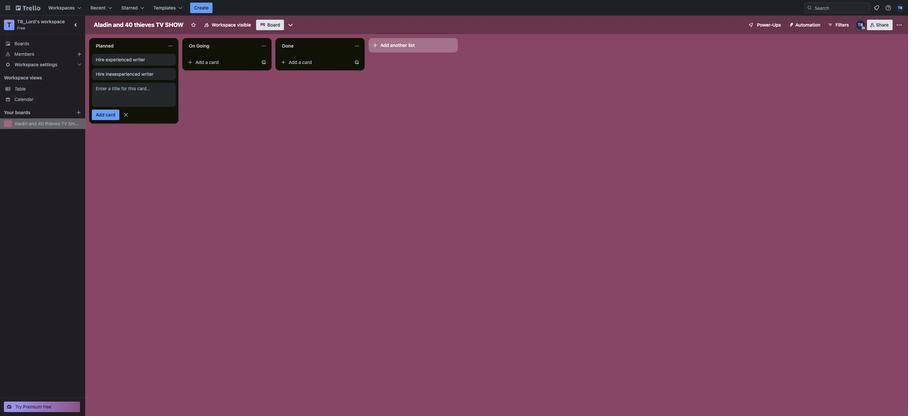 Task type: vqa. For each thing, say whether or not it's contained in the screenshot.
'card' to the left
yes



Task type: describe. For each thing, give the bounding box(es) containing it.
0 notifications image
[[873, 4, 881, 12]]

share
[[877, 22, 889, 28]]

ups
[[773, 22, 782, 28]]

card for done
[[302, 59, 312, 65]]

going
[[196, 43, 209, 49]]

add another list
[[381, 42, 415, 48]]

create from template… image for on going
[[261, 60, 266, 65]]

recent
[[91, 5, 106, 11]]

1 vertical spatial thieves
[[45, 121, 60, 126]]

workspaces button
[[44, 3, 85, 13]]

show menu image
[[897, 22, 903, 28]]

tb_lord's
[[17, 19, 40, 24]]

tb_lord (tylerblack44) image
[[856, 20, 866, 30]]

and inside aladin and 40 thieves tv show text box
[[113, 21, 124, 28]]

visible
[[237, 22, 251, 28]]

add card button
[[92, 110, 119, 120]]

tb_lord's workspace free
[[17, 19, 65, 31]]

filters button
[[826, 20, 851, 30]]

workspace
[[41, 19, 65, 24]]

open information menu image
[[886, 5, 892, 11]]

hire for hire experienced writer
[[96, 57, 104, 62]]

on going
[[189, 43, 209, 49]]

another
[[391, 42, 407, 48]]

workspace for workspace settings
[[14, 62, 39, 67]]

0 horizontal spatial show
[[69, 121, 83, 126]]

power-
[[757, 22, 773, 28]]

your boards with 1 items element
[[4, 109, 66, 116]]

your
[[4, 110, 14, 115]]

workspaces
[[48, 5, 75, 11]]

boards link
[[0, 38, 85, 49]]

workspace for workspace visible
[[212, 22, 236, 28]]

add board image
[[76, 110, 81, 115]]

hire inexexperienced writer
[[96, 71, 154, 77]]

workspace for workspace views
[[4, 75, 28, 80]]

templates button
[[150, 3, 186, 13]]

1 vertical spatial aladin and 40 thieves tv show
[[14, 121, 83, 126]]

tyler black (tylerblack44) image
[[897, 4, 905, 12]]

show inside text box
[[165, 21, 184, 28]]

a for on going
[[205, 59, 208, 65]]

board link
[[256, 20, 284, 30]]

star or unstar board image
[[191, 22, 196, 28]]

workspace visible
[[212, 22, 251, 28]]

Done text field
[[278, 41, 350, 51]]

Board name text field
[[91, 20, 187, 30]]

done
[[282, 43, 294, 49]]

hire inexexperienced writer link
[[96, 71, 172, 77]]

recent button
[[87, 3, 116, 13]]

free
[[43, 404, 51, 410]]

members
[[14, 51, 34, 57]]

create from template… image for done
[[354, 60, 360, 65]]

hire experienced writer link
[[96, 56, 172, 63]]

share button
[[868, 20, 893, 30]]

this member is an admin of this board. image
[[862, 27, 865, 30]]

search image
[[808, 5, 813, 11]]

Planned text field
[[92, 41, 164, 51]]

add a card button for on going
[[185, 57, 259, 68]]

try
[[15, 404, 22, 410]]

tb_lord's workspace link
[[17, 19, 65, 24]]



Task type: locate. For each thing, give the bounding box(es) containing it.
cancel image
[[123, 112, 129, 118]]

writer
[[133, 57, 145, 62], [141, 71, 154, 77]]

0 horizontal spatial add a card
[[196, 59, 219, 65]]

power-ups
[[757, 22, 782, 28]]

list
[[409, 42, 415, 48]]

1 horizontal spatial thieves
[[134, 21, 155, 28]]

card for on going
[[209, 59, 219, 65]]

add
[[381, 42, 389, 48], [196, 59, 204, 65], [289, 59, 297, 65], [96, 112, 105, 117]]

workspace views
[[4, 75, 42, 80]]

tv inside text box
[[156, 21, 164, 28]]

a down done text field
[[299, 59, 301, 65]]

1 vertical spatial and
[[29, 121, 37, 126]]

writer down the hire experienced writer link
[[141, 71, 154, 77]]

on
[[189, 43, 195, 49]]

aladin
[[94, 21, 112, 28], [14, 121, 28, 126]]

sm image
[[787, 20, 796, 29]]

1 horizontal spatial 40
[[125, 21, 133, 28]]

views
[[30, 75, 42, 80]]

board
[[267, 22, 280, 28]]

table
[[14, 86, 26, 92]]

a down going
[[205, 59, 208, 65]]

1 horizontal spatial tv
[[156, 21, 164, 28]]

1 vertical spatial tv
[[61, 121, 67, 126]]

card
[[209, 59, 219, 65], [302, 59, 312, 65], [106, 112, 115, 117]]

1 horizontal spatial add a card
[[289, 59, 312, 65]]

hire for hire inexexperienced writer
[[96, 71, 104, 77]]

and down "your boards with 1 items" element
[[29, 121, 37, 126]]

card down on going text box at top left
[[209, 59, 219, 65]]

0 horizontal spatial add a card button
[[185, 57, 259, 68]]

0 vertical spatial hire
[[96, 57, 104, 62]]

1 add a card button from the left
[[185, 57, 259, 68]]

settings
[[40, 62, 57, 67]]

0 horizontal spatial 40
[[38, 121, 44, 126]]

0 vertical spatial and
[[113, 21, 124, 28]]

40 down "your boards with 1 items" element
[[38, 121, 44, 126]]

automation button
[[787, 20, 825, 30]]

writer up hire inexexperienced writer "link"
[[133, 57, 145, 62]]

aladin and 40 thieves tv show down "your boards with 1 items" element
[[14, 121, 83, 126]]

create button
[[190, 3, 213, 13]]

add a card button down on going text box at top left
[[185, 57, 259, 68]]

2 horizontal spatial card
[[302, 59, 312, 65]]

starred
[[122, 5, 138, 11]]

workspace settings button
[[0, 59, 85, 70]]

a
[[205, 59, 208, 65], [299, 59, 301, 65]]

add another list button
[[369, 38, 458, 53]]

Enter a title for this card… text field
[[92, 83, 176, 107]]

workspace left visible at left
[[212, 22, 236, 28]]

1 hire from the top
[[96, 57, 104, 62]]

inexexperienced
[[106, 71, 140, 77]]

boards
[[15, 110, 30, 115]]

back to home image
[[16, 3, 40, 13]]

1 a from the left
[[205, 59, 208, 65]]

hire left the inexexperienced
[[96, 71, 104, 77]]

aladin down boards
[[14, 121, 28, 126]]

2 add a card button from the left
[[278, 57, 352, 68]]

try premium free
[[15, 404, 51, 410]]

0 vertical spatial thieves
[[134, 21, 155, 28]]

tv down templates on the top of the page
[[156, 21, 164, 28]]

0 horizontal spatial aladin
[[14, 121, 28, 126]]

2 a from the left
[[299, 59, 301, 65]]

0 vertical spatial writer
[[133, 57, 145, 62]]

2 hire from the top
[[96, 71, 104, 77]]

1 horizontal spatial aladin
[[94, 21, 112, 28]]

and
[[113, 21, 124, 28], [29, 121, 37, 126]]

try premium free button
[[4, 402, 80, 412]]

1 add a card from the left
[[196, 59, 219, 65]]

workspace inside dropdown button
[[14, 62, 39, 67]]

add a card for on going
[[196, 59, 219, 65]]

planned
[[96, 43, 114, 49]]

1 horizontal spatial show
[[165, 21, 184, 28]]

and down starred
[[113, 21, 124, 28]]

1 vertical spatial 40
[[38, 121, 44, 126]]

1 horizontal spatial a
[[299, 59, 301, 65]]

writer for hire inexexperienced writer
[[141, 71, 154, 77]]

aladin and 40 thieves tv show link
[[14, 120, 83, 127]]

1 create from template… image from the left
[[261, 60, 266, 65]]

add right add board image
[[96, 112, 105, 117]]

writer for hire experienced writer
[[133, 57, 145, 62]]

0 horizontal spatial thieves
[[45, 121, 60, 126]]

members link
[[0, 49, 85, 59]]

show down templates "popup button"
[[165, 21, 184, 28]]

customize views image
[[288, 22, 294, 28]]

automation
[[796, 22, 821, 28]]

2 create from template… image from the left
[[354, 60, 360, 65]]

1 horizontal spatial create from template… image
[[354, 60, 360, 65]]

0 vertical spatial workspace
[[212, 22, 236, 28]]

0 horizontal spatial a
[[205, 59, 208, 65]]

aladin and 40 thieves tv show down starred popup button
[[94, 21, 184, 28]]

add card
[[96, 112, 115, 117]]

0 vertical spatial tv
[[156, 21, 164, 28]]

workspace settings
[[14, 62, 57, 67]]

create
[[194, 5, 209, 11]]

add down on going
[[196, 59, 204, 65]]

aladin down the recent popup button at the top left
[[94, 21, 112, 28]]

hire inside "link"
[[96, 71, 104, 77]]

starred button
[[118, 3, 148, 13]]

Search field
[[813, 3, 870, 13]]

card down done text field
[[302, 59, 312, 65]]

add a card button down done text field
[[278, 57, 352, 68]]

aladin and 40 thieves tv show
[[94, 21, 184, 28], [14, 121, 83, 126]]

primary element
[[0, 0, 909, 16]]

add a card button for done
[[278, 57, 352, 68]]

1 vertical spatial writer
[[141, 71, 154, 77]]

1 vertical spatial workspace
[[14, 62, 39, 67]]

calendar
[[14, 96, 33, 102]]

1 horizontal spatial card
[[209, 59, 219, 65]]

On Going text field
[[185, 41, 257, 51]]

workspace up the table
[[4, 75, 28, 80]]

and inside "aladin and 40 thieves tv show" link
[[29, 121, 37, 126]]

hire down planned
[[96, 57, 104, 62]]

workspace inside button
[[212, 22, 236, 28]]

thieves inside text box
[[134, 21, 155, 28]]

add a card button
[[185, 57, 259, 68], [278, 57, 352, 68]]

aladin inside text box
[[94, 21, 112, 28]]

card inside button
[[106, 112, 115, 117]]

1 vertical spatial hire
[[96, 71, 104, 77]]

t
[[7, 21, 11, 29]]

t link
[[4, 20, 14, 30]]

thieves down "your boards with 1 items" element
[[45, 121, 60, 126]]

0 horizontal spatial tv
[[61, 121, 67, 126]]

0 horizontal spatial aladin and 40 thieves tv show
[[14, 121, 83, 126]]

boards
[[14, 41, 29, 46]]

your boards
[[4, 110, 30, 115]]

1 vertical spatial aladin
[[14, 121, 28, 126]]

add down 'done'
[[289, 59, 297, 65]]

show
[[165, 21, 184, 28], [69, 121, 83, 126]]

0 horizontal spatial card
[[106, 112, 115, 117]]

tv
[[156, 21, 164, 28], [61, 121, 67, 126]]

0 vertical spatial 40
[[125, 21, 133, 28]]

workspace navigation collapse icon image
[[72, 20, 81, 30]]

0 vertical spatial show
[[165, 21, 184, 28]]

thieves down starred popup button
[[134, 21, 155, 28]]

add left the another
[[381, 42, 389, 48]]

a for done
[[299, 59, 301, 65]]

free
[[17, 26, 25, 31]]

40 inside text box
[[125, 21, 133, 28]]

0 horizontal spatial create from template… image
[[261, 60, 266, 65]]

add a card down going
[[196, 59, 219, 65]]

40 down starred
[[125, 21, 133, 28]]

workspace down members
[[14, 62, 39, 67]]

create from template… image
[[261, 60, 266, 65], [354, 60, 360, 65]]

templates
[[153, 5, 176, 11]]

2 add a card from the left
[[289, 59, 312, 65]]

1 horizontal spatial add a card button
[[278, 57, 352, 68]]

card left cancel icon
[[106, 112, 115, 117]]

hire
[[96, 57, 104, 62], [96, 71, 104, 77]]

add a card for done
[[289, 59, 312, 65]]

40
[[125, 21, 133, 28], [38, 121, 44, 126]]

0 vertical spatial aladin and 40 thieves tv show
[[94, 21, 184, 28]]

show down add board image
[[69, 121, 83, 126]]

power-ups button
[[744, 20, 785, 30]]

2 vertical spatial workspace
[[4, 75, 28, 80]]

table link
[[14, 86, 81, 92]]

premium
[[23, 404, 42, 410]]

0 horizontal spatial and
[[29, 121, 37, 126]]

thieves
[[134, 21, 155, 28], [45, 121, 60, 126]]

hire experienced writer
[[96, 57, 145, 62]]

1 horizontal spatial aladin and 40 thieves tv show
[[94, 21, 184, 28]]

0 vertical spatial aladin
[[94, 21, 112, 28]]

writer inside "link"
[[141, 71, 154, 77]]

aladin and 40 thieves tv show inside text box
[[94, 21, 184, 28]]

experienced
[[106, 57, 132, 62]]

workspace visible button
[[200, 20, 255, 30]]

filters
[[836, 22, 849, 28]]

add a card down 'done'
[[289, 59, 312, 65]]

1 horizontal spatial and
[[113, 21, 124, 28]]

1 vertical spatial show
[[69, 121, 83, 126]]

tv down calendar link
[[61, 121, 67, 126]]

workspace
[[212, 22, 236, 28], [14, 62, 39, 67], [4, 75, 28, 80]]

add a card
[[196, 59, 219, 65], [289, 59, 312, 65]]

calendar link
[[14, 96, 81, 103]]



